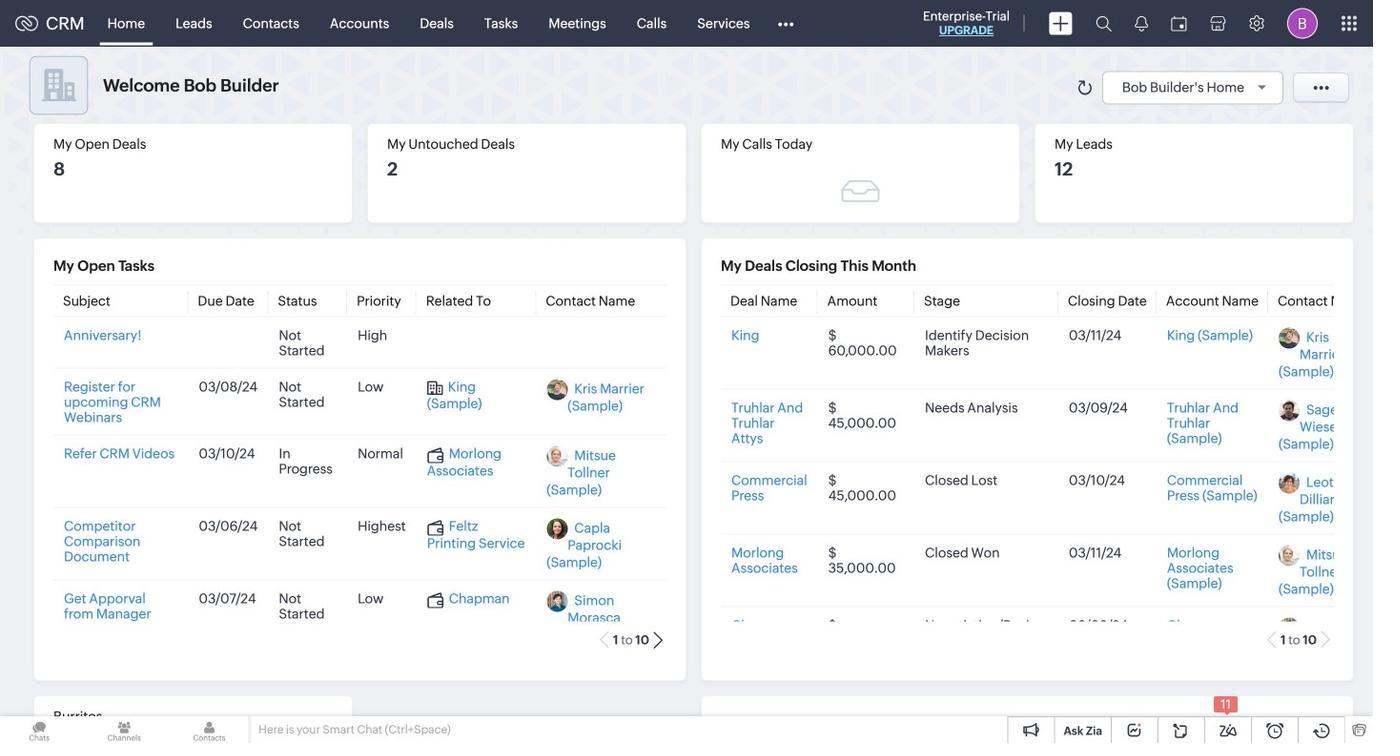 Task type: describe. For each thing, give the bounding box(es) containing it.
logo image
[[15, 16, 38, 31]]

search element
[[1085, 0, 1124, 47]]

chats image
[[0, 716, 78, 743]]

create menu image
[[1049, 12, 1073, 35]]

Other Modules field
[[766, 8, 807, 39]]

create menu element
[[1038, 0, 1085, 46]]

calendar image
[[1171, 16, 1188, 31]]

search image
[[1096, 15, 1112, 31]]



Task type: locate. For each thing, give the bounding box(es) containing it.
contacts image
[[170, 716, 249, 743]]

signals element
[[1124, 0, 1160, 47]]

profile image
[[1288, 8, 1318, 39]]

channels image
[[85, 716, 164, 743]]

profile element
[[1276, 0, 1330, 46]]

signals image
[[1135, 15, 1149, 31]]



Task type: vqa. For each thing, say whether or not it's contained in the screenshot.
Late By 16 Days image
no



